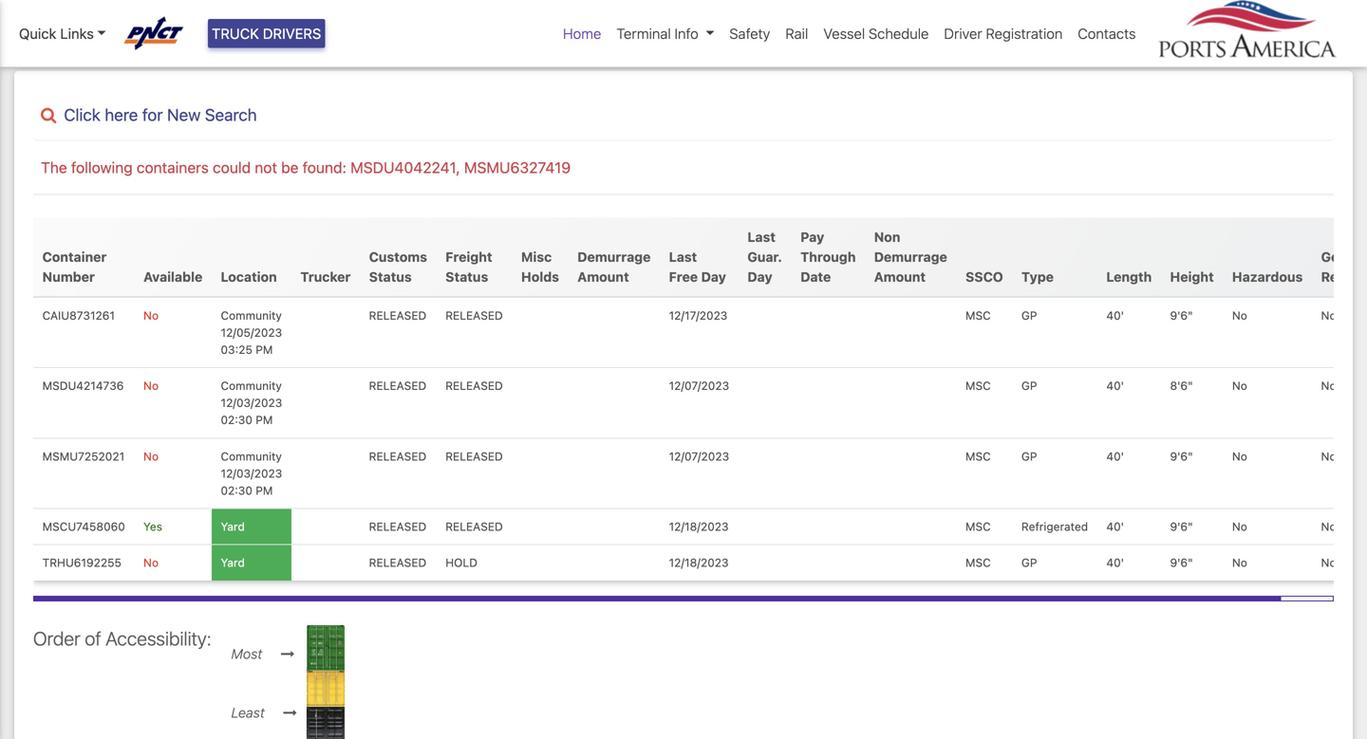 Task type: vqa. For each thing, say whether or not it's contained in the screenshot.


Task type: describe. For each thing, give the bounding box(es) containing it.
40' for caiu8731261
[[1107, 309, 1125, 322]]

quick for quick lookup
[[90, 39, 130, 57]]

type
[[1022, 269, 1054, 285]]

last guar. day
[[748, 229, 783, 285]]

pm for msmu7252021
[[256, 484, 273, 498]]

0 horizontal spatial home
[[29, 39, 70, 57]]

terminal info
[[617, 25, 699, 42]]

last for last guar. day
[[748, 229, 776, 245]]

40' for msmu7252021
[[1107, 450, 1125, 463]]

yes
[[143, 521, 162, 534]]

vessel schedule link
[[816, 15, 937, 52]]

12/03/2023 for msdu4214736
[[221, 397, 282, 410]]

02:30 for msdu4214736
[[221, 414, 253, 427]]

through
[[801, 249, 856, 265]]

the following containers could not be found: msdu4042241, msmu6327419
[[41, 159, 571, 177]]

community 12/03/2023 02:30 pm for msmu7252021
[[221, 450, 282, 498]]

links
[[60, 25, 94, 42]]

refrigerated
[[1022, 521, 1089, 534]]

trhu6192255
[[42, 557, 122, 570]]

for
[[142, 105, 163, 125]]

contacts link
[[1071, 15, 1144, 52]]

pay through date
[[801, 229, 856, 285]]

the
[[41, 159, 67, 177]]

ssco
[[966, 269, 1004, 285]]

freight status
[[446, 249, 493, 285]]

registration
[[986, 25, 1063, 42]]

container number
[[42, 249, 107, 285]]

12/07/2023 for 8'6"
[[669, 380, 730, 393]]

1 demurrage from the left
[[578, 249, 651, 265]]

community for msdu4214736
[[221, 380, 282, 393]]

demurrage amount
[[578, 249, 651, 285]]

contacts
[[1078, 25, 1136, 42]]

freight
[[446, 249, 493, 265]]

pm for msdu4214736
[[256, 414, 273, 427]]

quick for quick links
[[19, 25, 56, 42]]

holds
[[521, 269, 559, 285]]

misc holds
[[521, 249, 559, 285]]

available
[[143, 269, 203, 285]]

least
[[231, 705, 265, 722]]

12/17/2023
[[669, 309, 728, 322]]

gp for trhu6192255
[[1022, 557, 1038, 570]]

container
[[42, 249, 107, 265]]

12/05/2023
[[221, 326, 282, 340]]

msc for msdu4214736
[[966, 380, 991, 393]]

long arrow right image for most
[[274, 648, 302, 662]]

safety
[[730, 25, 771, 42]]

msdu4214736
[[42, 380, 124, 393]]

vessel schedule
[[824, 25, 929, 42]]

quick links
[[19, 25, 94, 42]]

long arrow right image for least
[[276, 707, 305, 721]]

msmu6327419
[[464, 159, 571, 177]]

day for last free day
[[702, 269, 727, 285]]

date
[[801, 269, 831, 285]]

amount inside 'demurrage amount'
[[578, 269, 629, 285]]

here
[[105, 105, 138, 125]]

height
[[1171, 269, 1215, 285]]

12/18/2023 for released
[[669, 521, 729, 534]]

12/03/2023 for msmu7252021
[[221, 467, 282, 480]]

0 horizontal spatial home link
[[29, 39, 70, 57]]

2 demurrage from the left
[[874, 249, 948, 265]]

community for caiu8731261
[[221, 309, 282, 322]]

search image
[[41, 107, 56, 124]]

gp for msdu4214736
[[1022, 380, 1038, 393]]

pay
[[801, 229, 825, 245]]

03:25
[[221, 343, 253, 357]]

1 horizontal spatial home link
[[556, 15, 609, 52]]

gp for caiu8731261
[[1022, 309, 1038, 322]]

info
[[675, 25, 699, 42]]

non
[[874, 229, 901, 245]]

vessel
[[824, 25, 865, 42]]

guar.
[[748, 249, 783, 265]]

most
[[231, 646, 262, 662]]

not
[[255, 159, 277, 177]]

genset requir
[[1322, 249, 1368, 285]]

click
[[64, 105, 101, 125]]

gp for msmu7252021
[[1022, 450, 1038, 463]]

community 12/03/2023 02:30 pm for msdu4214736
[[221, 380, 282, 427]]



Task type: locate. For each thing, give the bounding box(es) containing it.
02:30
[[221, 414, 253, 427], [221, 484, 253, 498]]

0 vertical spatial 02:30
[[221, 414, 253, 427]]

4 msc from the top
[[966, 521, 991, 534]]

1 amount from the left
[[578, 269, 629, 285]]

quick left "links"
[[19, 25, 56, 42]]

1 vertical spatial 02:30
[[221, 484, 253, 498]]

long arrow right image
[[274, 648, 302, 662], [276, 707, 305, 721]]

community inside community 12/05/2023 03:25 pm
[[221, 309, 282, 322]]

1 vertical spatial community 12/03/2023 02:30 pm
[[221, 450, 282, 498]]

3 pm from the top
[[256, 484, 273, 498]]

driver registration
[[945, 25, 1063, 42]]

1 vertical spatial pm
[[256, 414, 273, 427]]

msc
[[966, 309, 991, 322], [966, 380, 991, 393], [966, 450, 991, 463], [966, 521, 991, 534], [966, 557, 991, 570]]

1 12/07/2023 from the top
[[669, 380, 730, 393]]

0 vertical spatial pm
[[256, 343, 273, 357]]

2 day from the left
[[748, 269, 773, 285]]

last up guar.
[[748, 229, 776, 245]]

number
[[42, 269, 95, 285]]

12/03/2023
[[221, 397, 282, 410], [221, 467, 282, 480]]

quick left the lookup
[[90, 39, 130, 57]]

demurrage down non
[[874, 249, 948, 265]]

2 12/07/2023 from the top
[[669, 450, 730, 463]]

9'6" for trhu6192255
[[1171, 557, 1194, 570]]

0 vertical spatial last
[[748, 229, 776, 245]]

0 horizontal spatial day
[[702, 269, 727, 285]]

home
[[563, 25, 602, 42], [29, 39, 70, 57]]

1 day from the left
[[702, 269, 727, 285]]

trucker
[[301, 269, 351, 285]]

accessibility:
[[106, 628, 211, 650]]

0 vertical spatial community
[[221, 309, 282, 322]]

40' for mscu7458060
[[1107, 521, 1125, 534]]

3 msc from the top
[[966, 450, 991, 463]]

8'6"
[[1171, 380, 1194, 393]]

2 pm from the top
[[256, 414, 273, 427]]

1 horizontal spatial status
[[446, 269, 488, 285]]

order
[[33, 628, 80, 650]]

1 yard from the top
[[221, 521, 245, 534]]

hold
[[446, 557, 478, 570]]

following
[[71, 159, 133, 177]]

of
[[85, 628, 101, 650]]

3 community from the top
[[221, 450, 282, 463]]

2 40' from the top
[[1107, 380, 1125, 393]]

12/18/2023
[[669, 521, 729, 534], [669, 557, 729, 570]]

community 12/03/2023 02:30 pm
[[221, 380, 282, 427], [221, 450, 282, 498]]

quick links link
[[19, 23, 106, 44]]

12/07/2023 for 9'6"
[[669, 450, 730, 463]]

1 msc from the top
[[966, 309, 991, 322]]

3 40' from the top
[[1107, 450, 1125, 463]]

long arrow right image right most
[[274, 648, 302, 662]]

last inside the last free day
[[669, 249, 697, 265]]

terminal
[[617, 25, 671, 42]]

amount
[[578, 269, 629, 285], [874, 269, 926, 285]]

02:30 for msmu7252021
[[221, 484, 253, 498]]

location
[[221, 269, 277, 285]]

community for msmu7252021
[[221, 450, 282, 463]]

customs
[[369, 249, 427, 265]]

home link up search icon
[[29, 39, 70, 57]]

2 12/03/2023 from the top
[[221, 467, 282, 480]]

truck
[[212, 25, 259, 42]]

status down customs
[[369, 269, 412, 285]]

terminal info link
[[609, 15, 722, 52]]

1 02:30 from the top
[[221, 414, 253, 427]]

2 9'6" from the top
[[1171, 450, 1194, 463]]

1 vertical spatial yard
[[221, 557, 245, 570]]

lookup
[[134, 39, 184, 57]]

1 40' from the top
[[1107, 309, 1125, 322]]

1 horizontal spatial amount
[[874, 269, 926, 285]]

mscu7458060
[[42, 521, 125, 534]]

msdu4042241,
[[351, 159, 460, 177]]

0 vertical spatial 12/18/2023
[[669, 521, 729, 534]]

rail
[[786, 25, 809, 42]]

5 40' from the top
[[1107, 557, 1125, 570]]

40' for msdu4214736
[[1107, 380, 1125, 393]]

3 9'6" from the top
[[1171, 521, 1194, 534]]

order of accessibility:
[[33, 628, 211, 650]]

genset
[[1322, 249, 1368, 265]]

0 vertical spatial yard
[[221, 521, 245, 534]]

msc for trhu6192255
[[966, 557, 991, 570]]

status for customs status
[[369, 269, 412, 285]]

4 gp from the top
[[1022, 557, 1038, 570]]

demurrage
[[578, 249, 651, 265], [874, 249, 948, 265]]

yard right yes
[[221, 521, 245, 534]]

1 horizontal spatial home
[[563, 25, 602, 42]]

day for last guar. day
[[748, 269, 773, 285]]

5 msc from the top
[[966, 557, 991, 570]]

2 gp from the top
[[1022, 380, 1038, 393]]

home link left terminal
[[556, 15, 609, 52]]

containers
[[137, 159, 209, 177]]

quick lookup
[[90, 39, 184, 57]]

1 vertical spatial 12/18/2023
[[669, 557, 729, 570]]

2 msc from the top
[[966, 380, 991, 393]]

day
[[702, 269, 727, 285], [748, 269, 773, 285]]

2 vertical spatial pm
[[256, 484, 273, 498]]

new
[[167, 105, 201, 125]]

40' for trhu6192255
[[1107, 557, 1125, 570]]

status down freight
[[446, 269, 488, 285]]

schedule
[[869, 25, 929, 42]]

2 02:30 from the top
[[221, 484, 253, 498]]

yard
[[221, 521, 245, 534], [221, 557, 245, 570]]

1 vertical spatial community
[[221, 380, 282, 393]]

customs status
[[369, 249, 427, 285]]

amount right holds
[[578, 269, 629, 285]]

0 vertical spatial 12/03/2023
[[221, 397, 282, 410]]

9'6" for mscu7458060
[[1171, 521, 1194, 534]]

status inside customs status
[[369, 269, 412, 285]]

non demurrage amount
[[874, 229, 948, 285]]

1 community 12/03/2023 02:30 pm from the top
[[221, 380, 282, 427]]

click here for new search
[[64, 105, 257, 125]]

1 gp from the top
[[1022, 309, 1038, 322]]

could
[[213, 159, 251, 177]]

msc for caiu8731261
[[966, 309, 991, 322]]

amount down non
[[874, 269, 926, 285]]

amount inside non demurrage amount
[[874, 269, 926, 285]]

home up search icon
[[29, 39, 70, 57]]

1 vertical spatial last
[[669, 249, 697, 265]]

quick
[[19, 25, 56, 42], [90, 39, 130, 57]]

0 vertical spatial community 12/03/2023 02:30 pm
[[221, 380, 282, 427]]

2 status from the left
[[446, 269, 488, 285]]

gp
[[1022, 309, 1038, 322], [1022, 380, 1038, 393], [1022, 450, 1038, 463], [1022, 557, 1038, 570]]

msc for msmu7252021
[[966, 450, 991, 463]]

4 9'6" from the top
[[1171, 557, 1194, 570]]

day inside last guar. day
[[748, 269, 773, 285]]

be
[[281, 159, 299, 177]]

drivers
[[263, 25, 321, 42]]

1 horizontal spatial day
[[748, 269, 773, 285]]

demurrage right misc holds
[[578, 249, 651, 265]]

pm for caiu8731261
[[256, 343, 273, 357]]

2 12/18/2023 from the top
[[669, 557, 729, 570]]

0 horizontal spatial demurrage
[[578, 249, 651, 265]]

yard for no
[[221, 557, 245, 570]]

msc for mscu7458060
[[966, 521, 991, 534]]

last inside last guar. day
[[748, 229, 776, 245]]

day down guar.
[[748, 269, 773, 285]]

9'6" for msmu7252021
[[1171, 450, 1194, 463]]

0 horizontal spatial status
[[369, 269, 412, 285]]

4 40' from the top
[[1107, 521, 1125, 534]]

9'6" for caiu8731261
[[1171, 309, 1194, 322]]

driver
[[945, 25, 983, 42]]

day right free
[[702, 269, 727, 285]]

1 horizontal spatial demurrage
[[874, 249, 948, 265]]

0 horizontal spatial last
[[669, 249, 697, 265]]

search
[[205, 105, 257, 125]]

last for last free day
[[669, 249, 697, 265]]

driver registration link
[[937, 15, 1071, 52]]

0 horizontal spatial amount
[[578, 269, 629, 285]]

0 horizontal spatial quick
[[19, 25, 56, 42]]

rail link
[[778, 15, 816, 52]]

1 vertical spatial long arrow right image
[[276, 707, 305, 721]]

3 gp from the top
[[1022, 450, 1038, 463]]

misc
[[521, 249, 552, 265]]

safety link
[[722, 15, 778, 52]]

12/07/2023
[[669, 380, 730, 393], [669, 450, 730, 463]]

1 12/03/2023 from the top
[[221, 397, 282, 410]]

12/18/2023 for hold
[[669, 557, 729, 570]]

last free day
[[669, 249, 727, 285]]

pm
[[256, 343, 273, 357], [256, 414, 273, 427], [256, 484, 273, 498]]

status inside the freight status
[[446, 269, 488, 285]]

0 vertical spatial 12/07/2023
[[669, 380, 730, 393]]

0 vertical spatial long arrow right image
[[274, 648, 302, 662]]

2 vertical spatial community
[[221, 450, 282, 463]]

2 community 12/03/2023 02:30 pm from the top
[[221, 450, 282, 498]]

released
[[369, 309, 427, 322], [446, 309, 503, 322], [369, 380, 427, 393], [446, 380, 503, 393], [369, 450, 427, 463], [446, 450, 503, 463], [369, 521, 427, 534], [446, 521, 503, 534], [369, 557, 427, 570]]

1 pm from the top
[[256, 343, 273, 357]]

status for freight status
[[446, 269, 488, 285]]

found:
[[303, 159, 347, 177]]

community 12/05/2023 03:25 pm
[[221, 309, 282, 357]]

community
[[221, 309, 282, 322], [221, 380, 282, 393], [221, 450, 282, 463]]

1 community from the top
[[221, 309, 282, 322]]

yard for yes
[[221, 521, 245, 534]]

2 amount from the left
[[874, 269, 926, 285]]

1 horizontal spatial quick
[[90, 39, 130, 57]]

last up free
[[669, 249, 697, 265]]

home left terminal
[[563, 25, 602, 42]]

2 yard from the top
[[221, 557, 245, 570]]

1 horizontal spatial last
[[748, 229, 776, 245]]

1 9'6" from the top
[[1171, 309, 1194, 322]]

msmu7252021
[[42, 450, 125, 463]]

truck drivers
[[212, 25, 321, 42]]

2 community from the top
[[221, 380, 282, 393]]

truck drivers link
[[208, 19, 325, 48]]

long arrow right image right least
[[276, 707, 305, 721]]

1 12/18/2023 from the top
[[669, 521, 729, 534]]

1 status from the left
[[369, 269, 412, 285]]

last
[[748, 229, 776, 245], [669, 249, 697, 265]]

pm inside community 12/05/2023 03:25 pm
[[256, 343, 273, 357]]

caiu8731261
[[42, 309, 115, 322]]

status
[[369, 269, 412, 285], [446, 269, 488, 285]]

hazardous
[[1233, 269, 1303, 285]]

length
[[1107, 269, 1152, 285]]

free
[[669, 269, 698, 285]]

40'
[[1107, 309, 1125, 322], [1107, 380, 1125, 393], [1107, 450, 1125, 463], [1107, 521, 1125, 534], [1107, 557, 1125, 570]]

1 vertical spatial 12/07/2023
[[669, 450, 730, 463]]

no
[[143, 309, 159, 322], [1233, 309, 1248, 322], [1322, 309, 1337, 322], [143, 380, 159, 393], [1233, 380, 1248, 393], [1322, 380, 1337, 393], [143, 450, 159, 463], [1233, 450, 1248, 463], [1322, 450, 1337, 463], [1233, 521, 1248, 534], [1322, 521, 1337, 534], [143, 557, 159, 570], [1233, 557, 1248, 570], [1322, 557, 1337, 570]]

yard up most
[[221, 557, 245, 570]]

click here for new search link
[[33, 105, 1335, 125]]

1 vertical spatial 12/03/2023
[[221, 467, 282, 480]]

day inside the last free day
[[702, 269, 727, 285]]



